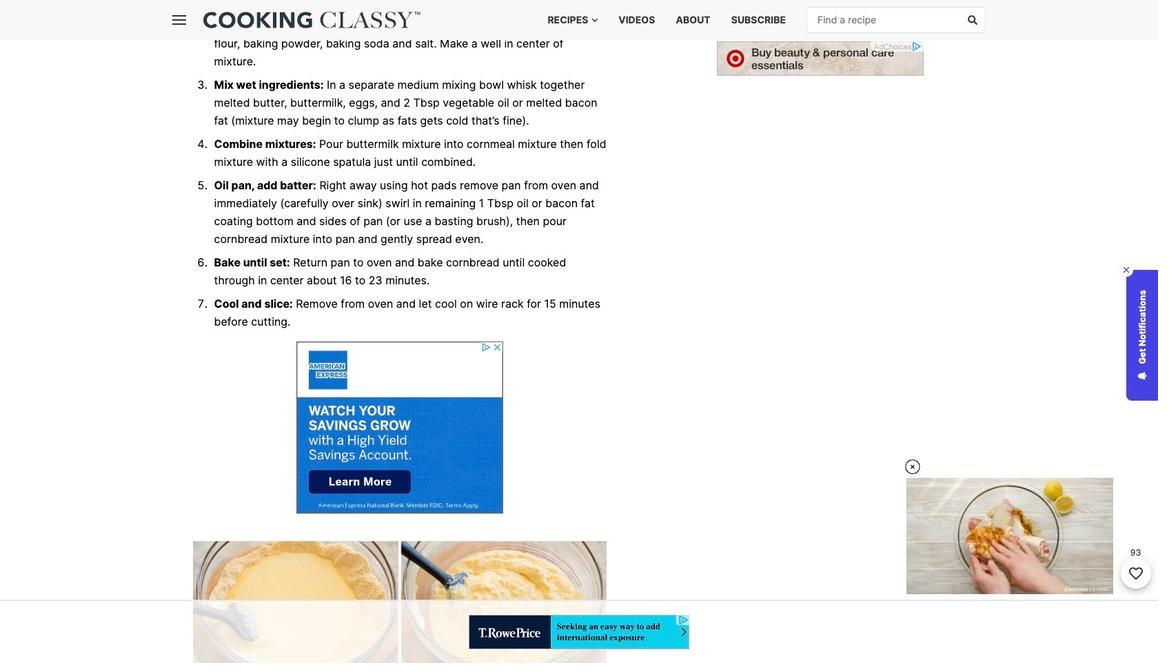 Task type: describe. For each thing, give the bounding box(es) containing it.
baking cornbread in a skillet. image
[[193, 542, 607, 664]]

2 vertical spatial advertisement element
[[469, 616, 689, 650]]

1 vertical spatial advertisement element
[[296, 342, 503, 514]]

Find a recipe text field
[[807, 8, 959, 32]]



Task type: locate. For each thing, give the bounding box(es) containing it.
video player application
[[907, 479, 1113, 595]]

cooking classy image
[[203, 12, 421, 28]]

advertisement element
[[717, 41, 924, 76], [296, 342, 503, 514], [469, 616, 689, 650]]

0 vertical spatial advertisement element
[[717, 41, 924, 76]]



Task type: vqa. For each thing, say whether or not it's contained in the screenshot.
Baking Cornbread In A Skillet. image
yes



